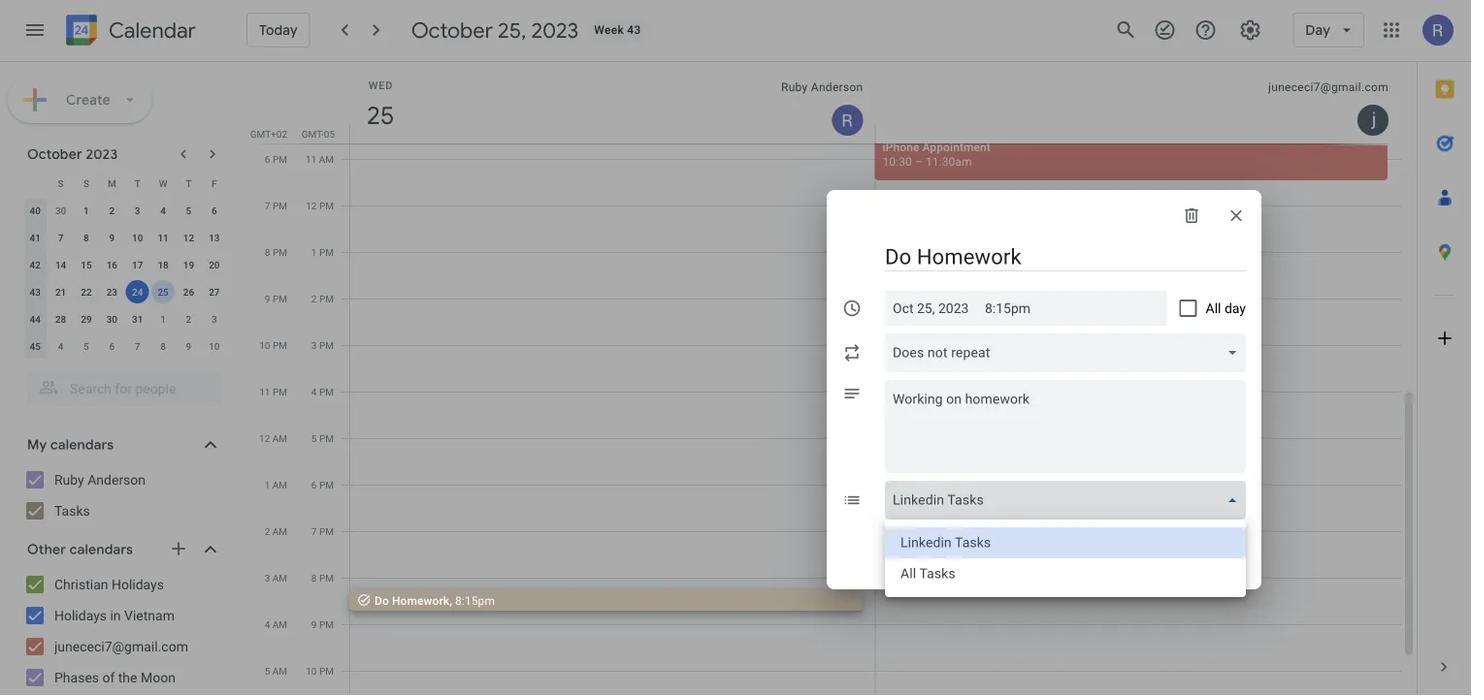 Task type: locate. For each thing, give the bounding box(es) containing it.
11 inside row group
[[158, 232, 169, 244]]

9 pm left 2 pm
[[265, 293, 287, 305]]

2
[[109, 205, 115, 216], [311, 293, 317, 305], [186, 314, 191, 325], [265, 526, 270, 538]]

None search field
[[0, 364, 241, 407]]

43 left 21
[[30, 286, 41, 298]]

gmt+02
[[250, 128, 287, 140]]

15 element
[[75, 253, 98, 277]]

4 right 11 pm
[[311, 386, 317, 398]]

1 vertical spatial 10 pm
[[306, 666, 334, 677]]

t right w
[[186, 178, 192, 189]]

0 vertical spatial 30
[[55, 205, 66, 216]]

6 down gmt+02
[[265, 153, 270, 165]]

1 horizontal spatial october
[[411, 17, 493, 44]]

1 horizontal spatial t
[[186, 178, 192, 189]]

1 left 'november 2' element
[[160, 314, 166, 325]]

t
[[135, 178, 140, 189], [186, 178, 192, 189]]

0 vertical spatial junececi7@gmail.com
[[1269, 81, 1389, 94]]

6 right the 1 am
[[311, 479, 317, 491]]

4 row from the top
[[22, 251, 227, 279]]

44
[[30, 314, 41, 325]]

calendars up christian holidays
[[70, 542, 133, 559]]

30
[[55, 205, 66, 216], [106, 314, 117, 325]]

1 vertical spatial ruby anderson
[[54, 472, 146, 488]]

november 9 element
[[177, 335, 200, 358]]

11 up 12 am
[[259, 386, 270, 398]]

ruby
[[781, 81, 808, 94], [54, 472, 84, 488]]

11 for 11 pm
[[259, 386, 270, 398]]

0 horizontal spatial 30
[[55, 205, 66, 216]]

phases of the moon
[[54, 670, 176, 686]]

6 row from the top
[[22, 306, 227, 333]]

1 vertical spatial junececi7@gmail.com
[[54, 639, 188, 655]]

0 horizontal spatial 12
[[183, 232, 194, 244]]

10 left 11 element
[[132, 232, 143, 244]]

10 pm
[[259, 340, 287, 351], [306, 666, 334, 677]]

1 vertical spatial 7 pm
[[311, 526, 334, 538]]

12 down 11 pm
[[259, 433, 270, 445]]

2 for 2 pm
[[311, 293, 317, 305]]

22 element
[[75, 281, 98, 304]]

calendar element
[[62, 11, 196, 53]]

5 right 12 am
[[311, 433, 317, 445]]

october left 25,
[[411, 17, 493, 44]]

43 right week
[[627, 23, 641, 37]]

vietnam
[[124, 608, 175, 624]]

0 vertical spatial anderson
[[811, 81, 863, 94]]

0 horizontal spatial junececi7@gmail.com
[[54, 639, 188, 655]]

october up september 30 'element'
[[27, 146, 82, 163]]

10 right november 9 element
[[209, 341, 220, 352]]

1 for november 1 "element"
[[160, 314, 166, 325]]

ruby anderson inside 'column header'
[[781, 81, 863, 94]]

ruby anderson
[[781, 81, 863, 94], [54, 472, 146, 488]]

Start date text field
[[893, 297, 970, 320]]

10 right "5 am"
[[306, 666, 317, 677]]

anderson inside my calendars list
[[88, 472, 146, 488]]

0 horizontal spatial s
[[58, 178, 64, 189]]

s
[[58, 178, 64, 189], [83, 178, 89, 189]]

43
[[627, 23, 641, 37], [30, 286, 41, 298]]

all
[[1206, 301, 1222, 317]]

7 pm
[[265, 200, 287, 212], [311, 526, 334, 538]]

7 left the 12 pm
[[265, 200, 270, 212]]

am for 3 am
[[272, 573, 287, 584]]

pm up 4 pm
[[319, 340, 334, 351]]

3 right 'november 2' element
[[212, 314, 217, 325]]

november 7 element
[[126, 335, 149, 358]]

10
[[132, 232, 143, 244], [259, 340, 270, 351], [209, 341, 220, 352], [306, 666, 317, 677]]

1 vertical spatial holidays
[[54, 608, 107, 624]]

6 pm down gmt+02
[[265, 153, 287, 165]]

11:30am
[[926, 155, 972, 168]]

0 vertical spatial 9 pm
[[265, 293, 287, 305]]

0 horizontal spatial 6 pm
[[265, 153, 287, 165]]

pm up 1 pm
[[319, 200, 334, 212]]

pm down 1 pm
[[319, 293, 334, 305]]

0 horizontal spatial october
[[27, 146, 82, 163]]

12
[[306, 200, 317, 212], [183, 232, 194, 244], [259, 433, 270, 445]]

12 element
[[177, 226, 200, 249]]

0 vertical spatial 10 pm
[[259, 340, 287, 351]]

11 for 11
[[158, 232, 169, 244]]

8 left november 9 element
[[160, 341, 166, 352]]

1 horizontal spatial 11
[[259, 386, 270, 398]]

am up 2 am
[[272, 479, 287, 491]]

row group inside october 2023 grid
[[22, 197, 227, 360]]

1 s from the left
[[58, 178, 64, 189]]

iphone appointment 10:30 – 11:30am
[[883, 140, 991, 168]]

0 vertical spatial october
[[411, 17, 493, 44]]

1 horizontal spatial 2023
[[531, 17, 579, 44]]

Edit title text field
[[885, 243, 1246, 272]]

1 vertical spatial 9 pm
[[311, 619, 334, 631]]

8 pm left 1 pm
[[265, 247, 287, 258]]

the
[[118, 670, 137, 686]]

am up 4 am
[[272, 573, 287, 584]]

10:30
[[883, 155, 912, 168]]

2 horizontal spatial 12
[[306, 200, 317, 212]]

0 vertical spatial 6 pm
[[265, 153, 287, 165]]

5 am
[[265, 666, 287, 677]]

2023
[[531, 17, 579, 44], [86, 146, 118, 163]]

2023 up the m
[[86, 146, 118, 163]]

11 down the gmt-
[[306, 153, 317, 165]]

6
[[265, 153, 270, 165], [212, 205, 217, 216], [109, 341, 115, 352], [311, 479, 317, 491]]

row containing 40
[[22, 197, 227, 224]]

18 element
[[151, 253, 175, 277]]

6 pm down 5 pm
[[311, 479, 334, 491]]

other
[[27, 542, 66, 559]]

1 horizontal spatial 10 pm
[[306, 666, 334, 677]]

2 vertical spatial 12
[[259, 433, 270, 445]]

12 inside october 2023 grid
[[183, 232, 194, 244]]

row group
[[22, 197, 227, 360]]

2 row from the top
[[22, 197, 227, 224]]

4 left november 5 element
[[58, 341, 63, 352]]

7
[[265, 200, 270, 212], [58, 232, 63, 244], [135, 341, 140, 352], [311, 526, 317, 538]]

am down the 3 am
[[272, 619, 287, 631]]

12 down 11 am
[[306, 200, 317, 212]]

1 vertical spatial anderson
[[88, 472, 146, 488]]

2 am
[[265, 526, 287, 538]]

1 vertical spatial 43
[[30, 286, 41, 298]]

23
[[106, 286, 117, 298]]

7 right 2 am
[[311, 526, 317, 538]]

0 horizontal spatial 9 pm
[[265, 293, 287, 305]]

0 vertical spatial 12
[[306, 200, 317, 212]]

calendars
[[50, 437, 114, 454], [70, 542, 133, 559]]

3
[[135, 205, 140, 216], [212, 314, 217, 325], [311, 340, 317, 351], [265, 573, 270, 584]]

2 down the m
[[109, 205, 115, 216]]

3 row from the top
[[22, 224, 227, 251]]

25,
[[498, 17, 526, 44]]

tab list
[[1418, 62, 1471, 641]]

30 inside 'element'
[[55, 205, 66, 216]]

3 up 4 am
[[265, 573, 270, 584]]

pm left 3 pm
[[273, 340, 287, 351]]

3 up 4 pm
[[311, 340, 317, 351]]

7 row from the top
[[22, 333, 227, 360]]

7 pm left the 12 pm
[[265, 200, 287, 212]]

0 horizontal spatial 8 pm
[[265, 247, 287, 258]]

5 for 5 am
[[265, 666, 270, 677]]

row containing 44
[[22, 306, 227, 333]]

7 pm right 2 am
[[311, 526, 334, 538]]

1 vertical spatial 2023
[[86, 146, 118, 163]]

4 for 4 am
[[265, 619, 270, 631]]

8 right 20 element
[[265, 247, 270, 258]]

s up september 30 'element'
[[58, 178, 64, 189]]

row group containing 40
[[22, 197, 227, 360]]

2 up the 3 am
[[265, 526, 270, 538]]

11 right 10 element
[[158, 232, 169, 244]]

1 vertical spatial ruby
[[54, 472, 84, 488]]

0 horizontal spatial t
[[135, 178, 140, 189]]

2 for 2 am
[[265, 526, 270, 538]]

1 horizontal spatial junececi7@gmail.com
[[1269, 81, 1389, 94]]

1 horizontal spatial ruby anderson
[[781, 81, 863, 94]]

1 horizontal spatial anderson
[[811, 81, 863, 94]]

Working on homework text field
[[885, 388, 1246, 458]]

tasks
[[54, 503, 90, 519]]

8
[[84, 232, 89, 244], [265, 247, 270, 258], [160, 341, 166, 352], [311, 573, 317, 584]]

40
[[30, 205, 41, 216]]

1 horizontal spatial 8 pm
[[311, 573, 334, 584]]

14
[[55, 259, 66, 271]]

5 row from the top
[[22, 279, 227, 306]]

7 right the 41 on the top of the page
[[58, 232, 63, 244]]

29 element
[[75, 308, 98, 331]]

october
[[411, 17, 493, 44], [27, 146, 82, 163]]

am down 4 am
[[272, 666, 287, 677]]

2 horizontal spatial 11
[[306, 153, 317, 165]]

0 horizontal spatial 2023
[[86, 146, 118, 163]]

my calendars button
[[4, 430, 241, 461]]

in
[[110, 608, 121, 624]]

2 right november 1 "element"
[[186, 314, 191, 325]]

1 vertical spatial calendars
[[70, 542, 133, 559]]

today button
[[247, 13, 310, 48]]

0 horizontal spatial 11
[[158, 232, 169, 244]]

0 vertical spatial ruby anderson
[[781, 81, 863, 94]]

am for 12 am
[[272, 433, 287, 445]]

1 inside "element"
[[160, 314, 166, 325]]

5 down 4 am
[[265, 666, 270, 677]]

am up the 3 am
[[272, 526, 287, 538]]

row containing 41
[[22, 224, 227, 251]]

list box
[[885, 520, 1246, 598]]

junececi7@gmail.com
[[1269, 81, 1389, 94], [54, 639, 188, 655]]

other calendars
[[27, 542, 133, 559]]

1 horizontal spatial ruby
[[781, 81, 808, 94]]

calendars right 'my'
[[50, 437, 114, 454]]

13
[[209, 232, 220, 244]]

19 element
[[177, 253, 200, 277]]

5 for 5 pm
[[311, 433, 317, 445]]

1 horizontal spatial 6 pm
[[311, 479, 334, 491]]

0 vertical spatial 8 pm
[[265, 247, 287, 258]]

calendars for other calendars
[[70, 542, 133, 559]]

9 pm
[[265, 293, 287, 305], [311, 619, 334, 631]]

1 vertical spatial 12
[[183, 232, 194, 244]]

1 down the 12 pm
[[311, 247, 317, 258]]

2 down 1 pm
[[311, 293, 317, 305]]

4 inside november 4 element
[[58, 341, 63, 352]]

6 up 13 element
[[212, 205, 217, 216]]

1 down 12 am
[[265, 479, 270, 491]]

0 vertical spatial 11
[[306, 153, 317, 165]]

8 pm right the 3 am
[[311, 573, 334, 584]]

41
[[30, 232, 41, 244]]

24
[[132, 286, 143, 298]]

30 right 29 element
[[106, 314, 117, 325]]

1 vertical spatial october
[[27, 146, 82, 163]]

other calendars list
[[4, 570, 241, 696]]

3 for 3 pm
[[311, 340, 317, 351]]

9 pm right 4 am
[[311, 619, 334, 631]]

1 vertical spatial 8 pm
[[311, 573, 334, 584]]

26 element
[[177, 281, 200, 304]]

0 vertical spatial ruby
[[781, 81, 808, 94]]

am left 5 pm
[[272, 433, 287, 445]]

20
[[209, 259, 220, 271]]

3 inside 'element'
[[212, 314, 217, 325]]

1
[[84, 205, 89, 216], [311, 247, 317, 258], [160, 314, 166, 325], [265, 479, 270, 491]]

1 horizontal spatial 12
[[259, 433, 270, 445]]

1 t from the left
[[135, 178, 140, 189]]

week
[[594, 23, 624, 37]]

3 pm
[[311, 340, 334, 351]]

9 right november 8 element
[[186, 341, 191, 352]]

4
[[160, 205, 166, 216], [58, 341, 63, 352], [311, 386, 317, 398], [265, 619, 270, 631]]

grid
[[248, 62, 1417, 696]]

pm
[[273, 153, 287, 165], [273, 200, 287, 212], [319, 200, 334, 212], [273, 247, 287, 258], [319, 247, 334, 258], [273, 293, 287, 305], [319, 293, 334, 305], [273, 340, 287, 351], [319, 340, 334, 351], [273, 386, 287, 398], [319, 386, 334, 398], [319, 433, 334, 445], [319, 479, 334, 491], [319, 526, 334, 538], [319, 573, 334, 584], [319, 619, 334, 631], [319, 666, 334, 677]]

my calendars
[[27, 437, 114, 454]]

holidays up vietnam
[[112, 577, 164, 593]]

20 element
[[203, 253, 226, 277]]

26
[[183, 286, 194, 298]]

october 2023 grid
[[18, 170, 227, 360]]

6 pm
[[265, 153, 287, 165], [311, 479, 334, 491]]

0 horizontal spatial 43
[[30, 286, 41, 298]]

2 vertical spatial 11
[[259, 386, 270, 398]]

5 left november 6 element
[[84, 341, 89, 352]]

11
[[306, 153, 317, 165], [158, 232, 169, 244], [259, 386, 270, 398]]

t right the m
[[135, 178, 140, 189]]

5 for november 5 element
[[84, 341, 89, 352]]

row containing 45
[[22, 333, 227, 360]]

today
[[259, 21, 298, 39]]

1 vertical spatial 11
[[158, 232, 169, 244]]

12 right 11 element
[[183, 232, 194, 244]]

1 horizontal spatial s
[[83, 178, 89, 189]]

10 pm up 11 pm
[[259, 340, 287, 351]]

1 horizontal spatial 30
[[106, 314, 117, 325]]

0 horizontal spatial 7 pm
[[265, 200, 287, 212]]

of
[[102, 670, 115, 686]]

30 right 40
[[55, 205, 66, 216]]

calendars for my calendars
[[50, 437, 114, 454]]

None field
[[885, 334, 1254, 373], [885, 481, 1254, 520], [885, 334, 1254, 373], [885, 481, 1254, 520]]

junececi7@gmail.com inside column header
[[1269, 81, 1389, 94]]

0 vertical spatial calendars
[[50, 437, 114, 454]]

ruby anderson inside my calendars list
[[54, 472, 146, 488]]

am down 05
[[319, 153, 334, 165]]

holidays down christian
[[54, 608, 107, 624]]

2023 right 25,
[[531, 17, 579, 44]]

row
[[22, 170, 227, 197], [22, 197, 227, 224], [22, 224, 227, 251], [22, 251, 227, 279], [22, 279, 227, 306], [22, 306, 227, 333], [22, 333, 227, 360]]

am
[[319, 153, 334, 165], [272, 433, 287, 445], [272, 479, 287, 491], [272, 526, 287, 538], [272, 573, 287, 584], [272, 619, 287, 631], [272, 666, 287, 677]]

christian holidays
[[54, 577, 164, 593]]

holidays
[[112, 577, 164, 593], [54, 608, 107, 624]]

all day
[[1206, 301, 1246, 317]]

1 vertical spatial 30
[[106, 314, 117, 325]]

10 pm right "5 am"
[[306, 666, 334, 677]]

1 row from the top
[[22, 170, 227, 197]]

s left the m
[[83, 178, 89, 189]]

0 vertical spatial 43
[[627, 23, 641, 37]]

11 pm
[[259, 386, 287, 398]]

0 horizontal spatial anderson
[[88, 472, 146, 488]]

4 down the 3 am
[[265, 619, 270, 631]]

junececi7@gmail.com inside other calendars list
[[54, 639, 188, 655]]

1 am
[[265, 479, 287, 491]]

1 horizontal spatial holidays
[[112, 577, 164, 593]]

0 horizontal spatial ruby anderson
[[54, 472, 146, 488]]

9
[[109, 232, 115, 244], [265, 293, 270, 305], [186, 341, 191, 352], [311, 619, 317, 631]]

4 pm
[[311, 386, 334, 398]]

10 element
[[126, 226, 149, 249]]

0 horizontal spatial ruby
[[54, 472, 84, 488]]



Task type: vqa. For each thing, say whether or not it's contained in the screenshot.


Task type: describe. For each thing, give the bounding box(es) containing it.
1 for 1 pm
[[311, 247, 317, 258]]

31
[[132, 314, 143, 325]]

2 t from the left
[[186, 178, 192, 189]]

1 horizontal spatial 9 pm
[[311, 619, 334, 631]]

calendar heading
[[105, 17, 196, 44]]

2 s from the left
[[83, 178, 89, 189]]

Start time text field
[[985, 297, 1032, 320]]

4 up 11 element
[[160, 205, 166, 216]]

pm down 4 pm
[[319, 433, 334, 445]]

0 vertical spatial 2023
[[531, 17, 579, 44]]

pm up 2 pm
[[319, 247, 334, 258]]

2 for 'november 2' element
[[186, 314, 191, 325]]

43 inside row
[[30, 286, 41, 298]]

3 for 3 am
[[265, 573, 270, 584]]

1 vertical spatial 6 pm
[[311, 479, 334, 491]]

10 inside november 10 element
[[209, 341, 220, 352]]

4 am
[[265, 619, 287, 631]]

3 for november 3 'element'
[[212, 314, 217, 325]]

pm left 2 pm
[[273, 293, 287, 305]]

28 element
[[49, 308, 72, 331]]

0 vertical spatial holidays
[[112, 577, 164, 593]]

0 horizontal spatial holidays
[[54, 608, 107, 624]]

9 right 4 am
[[311, 619, 317, 631]]

4 for november 4 element at the left of the page
[[58, 341, 63, 352]]

8:15pm
[[455, 594, 495, 608]]

november 6 element
[[100, 335, 124, 358]]

28
[[55, 314, 66, 325]]

iphone
[[883, 140, 920, 154]]

0 vertical spatial 7 pm
[[265, 200, 287, 212]]

am for 1 am
[[272, 479, 287, 491]]

10 inside 10 element
[[132, 232, 143, 244]]

am for 11 am
[[319, 153, 334, 165]]

homework
[[392, 594, 450, 608]]

25 element
[[151, 281, 175, 304]]

anderson inside 'column header'
[[811, 81, 863, 94]]

12 for 12 am
[[259, 433, 270, 445]]

ruby anderson column header
[[349, 62, 876, 144]]

row containing s
[[22, 170, 227, 197]]

october 25, 2023
[[411, 17, 579, 44]]

main drawer image
[[23, 18, 47, 42]]

8 right the 3 am
[[311, 573, 317, 584]]

30 for september 30 'element'
[[55, 205, 66, 216]]

2 pm
[[311, 293, 334, 305]]

5 up 12 element
[[186, 205, 191, 216]]

12 for 12 pm
[[306, 200, 317, 212]]

linkedin tasks option
[[885, 528, 1246, 559]]

october for october 2023
[[27, 146, 82, 163]]

christian
[[54, 577, 108, 593]]

25 cell
[[150, 279, 176, 306]]

pm left 4 pm
[[273, 386, 287, 398]]

12 pm
[[306, 200, 334, 212]]

9 left 10 element
[[109, 232, 115, 244]]

,
[[450, 594, 452, 608]]

gmt-05
[[302, 128, 335, 140]]

ruby inside my calendars list
[[54, 472, 84, 488]]

–
[[915, 155, 923, 168]]

21 element
[[49, 281, 72, 304]]

9 right 27 element
[[265, 293, 270, 305]]

pm left the 12 pm
[[273, 200, 287, 212]]

all tasks option
[[885, 559, 1246, 590]]

10 up 11 pm
[[259, 340, 270, 351]]

29
[[81, 314, 92, 325]]

november 8 element
[[151, 335, 175, 358]]

23 element
[[100, 281, 124, 304]]

24 cell
[[125, 279, 150, 306]]

do homework , 8:15pm
[[375, 594, 495, 608]]

11 element
[[151, 226, 175, 249]]

am for 2 am
[[272, 526, 287, 538]]

save
[[1192, 550, 1223, 568]]

4 for 4 pm
[[311, 386, 317, 398]]

30 element
[[100, 308, 124, 331]]

grid containing ruby anderson
[[248, 62, 1417, 696]]

november 5 element
[[75, 335, 98, 358]]

1 horizontal spatial 7 pm
[[311, 526, 334, 538]]

pm right 2 am
[[319, 526, 334, 538]]

31 element
[[126, 308, 149, 331]]

18
[[158, 259, 169, 271]]

11 for 11 am
[[306, 153, 317, 165]]

17 element
[[126, 253, 149, 277]]

1 pm
[[311, 247, 334, 258]]

week 43
[[594, 23, 641, 37]]

27 element
[[203, 281, 226, 304]]

pm right the 3 am
[[319, 573, 334, 584]]

pm right 4 am
[[319, 619, 334, 631]]

gmt-
[[302, 128, 324, 140]]

16 element
[[100, 253, 124, 277]]

w
[[159, 178, 167, 189]]

november 10 element
[[203, 335, 226, 358]]

12 for 12
[[183, 232, 194, 244]]

calendar
[[109, 17, 196, 44]]

ruby inside 'column header'
[[781, 81, 808, 94]]

f
[[212, 178, 217, 189]]

42
[[30, 259, 41, 271]]

0 horizontal spatial 10 pm
[[259, 340, 287, 351]]

19
[[183, 259, 194, 271]]

11 am
[[306, 153, 334, 165]]

6 right november 5 element
[[109, 341, 115, 352]]

phases
[[54, 670, 99, 686]]

day
[[1225, 301, 1246, 317]]

october for october 25, 2023
[[411, 17, 493, 44]]

am for 4 am
[[272, 619, 287, 631]]

november 1 element
[[151, 308, 175, 331]]

5 pm
[[311, 433, 334, 445]]

25
[[158, 286, 169, 298]]

13 element
[[203, 226, 226, 249]]

november 2 element
[[177, 308, 200, 331]]

moon
[[141, 670, 176, 686]]

appointment
[[923, 140, 991, 154]]

21
[[55, 286, 66, 298]]

14 element
[[49, 253, 72, 277]]

do
[[375, 594, 389, 608]]

27
[[209, 286, 220, 298]]

8 up 15 element at the top left
[[84, 232, 89, 244]]

october 2023
[[27, 146, 118, 163]]

7 right november 6 element
[[135, 341, 140, 352]]

pm up 5 pm
[[319, 386, 334, 398]]

3 up 10 element
[[135, 205, 140, 216]]

15
[[81, 259, 92, 271]]

05
[[324, 128, 335, 140]]

am for 5 am
[[272, 666, 287, 677]]

my
[[27, 437, 47, 454]]

november 4 element
[[49, 335, 72, 358]]

12 am
[[259, 433, 287, 445]]

24, today element
[[126, 281, 149, 304]]

1 right september 30 'element'
[[84, 205, 89, 216]]

pm down 5 pm
[[319, 479, 334, 491]]

november 3 element
[[203, 308, 226, 331]]

1 for 1 am
[[265, 479, 270, 491]]

45
[[30, 341, 41, 352]]

row containing 43
[[22, 279, 227, 306]]

row containing 42
[[22, 251, 227, 279]]

16
[[106, 259, 117, 271]]

save button
[[1169, 542, 1246, 577]]

22
[[81, 286, 92, 298]]

1 horizontal spatial 43
[[627, 23, 641, 37]]

september 30 element
[[49, 199, 72, 222]]

m
[[108, 178, 116, 189]]

other calendars button
[[4, 535, 241, 566]]

pm right "5 am"
[[319, 666, 334, 677]]

holidays in vietnam
[[54, 608, 175, 624]]

junececi7@gmail.com column header
[[875, 62, 1402, 144]]

pm down gmt+02
[[273, 153, 287, 165]]

pm left 1 pm
[[273, 247, 287, 258]]

30 for 30 element
[[106, 314, 117, 325]]

3 am
[[265, 573, 287, 584]]

17
[[132, 259, 143, 271]]

my calendars list
[[4, 465, 241, 527]]



